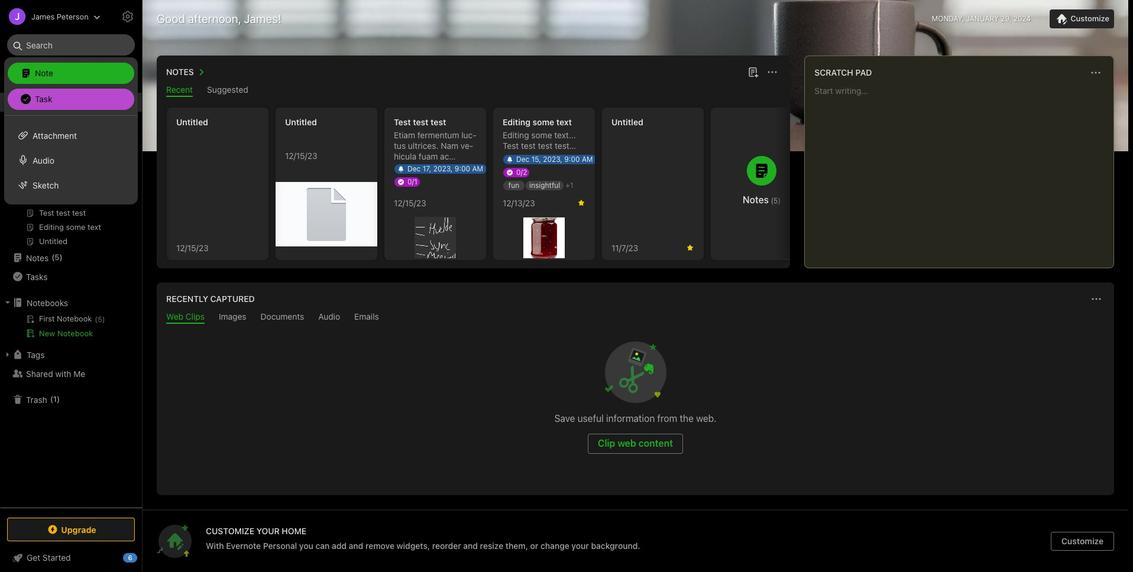 Task type: locate. For each thing, give the bounding box(es) containing it.
0 vertical spatial notes ( 5 )
[[743, 195, 781, 205]]

am right amiright
[[582, 155, 593, 164]]

0 vertical spatial notes
[[166, 67, 194, 77]]

More actions field
[[765, 64, 781, 80], [1088, 65, 1105, 81], [1089, 291, 1106, 308]]

some left text
[[533, 117, 555, 127]]

tags button
[[0, 346, 141, 365]]

2 and from the left
[[464, 542, 478, 552]]

0 horizontal spatial 9:00
[[455, 165, 471, 173]]

fuam
[[419, 152, 438, 162]]

None search field
[[15, 34, 127, 56]]

0/2
[[517, 168, 528, 177]]

afternoon,
[[188, 12, 241, 25]]

0 horizontal spatial dec
[[408, 165, 421, 173]]

9:00 right orci,
[[455, 165, 471, 173]]

tree
[[0, 93, 142, 508]]

0 horizontal spatial 2023,
[[434, 165, 453, 173]]

insightful
[[530, 181, 561, 190]]

recently captured button
[[164, 292, 255, 307]]

new for new
[[26, 67, 43, 78]]

1 horizontal spatial test
[[503, 141, 519, 151]]

new inside button
[[39, 329, 55, 339]]

am down ve in the top of the page
[[473, 165, 484, 173]]

dec up 0/2
[[517, 155, 530, 164]]

new inside popup button
[[26, 67, 43, 78]]

1 vertical spatial more actions image
[[1090, 292, 1104, 307]]

1 horizontal spatial am
[[582, 155, 593, 164]]

1 vertical spatial notes
[[743, 195, 769, 205]]

orci,
[[437, 173, 454, 183]]

1 horizontal spatial notes
[[166, 67, 194, 77]]

audio left emails
[[319, 312, 340, 322]]

2023, down "ac"
[[434, 165, 453, 173]]

1 vertical spatial 2023,
[[434, 165, 453, 173]]

1 horizontal spatial 2023,
[[543, 155, 563, 164]]

recent
[[166, 85, 193, 95]]

the
[[680, 414, 694, 424]]

1 horizontal spatial dec
[[517, 155, 530, 164]]

background.
[[592, 542, 641, 552]]

1 vertical spatial new
[[39, 329, 55, 339]]

2 untitled from the left
[[285, 117, 317, 127]]

save useful information from the web.
[[555, 414, 717, 424]]

0 horizontal spatial notes
[[26, 253, 49, 263]]

2 vertical spatial 5
[[98, 315, 102, 324]]

1 horizontal spatial thumbnail image
[[415, 218, 456, 259]]

monday,
[[933, 14, 965, 23]]

personal
[[263, 542, 297, 552]]

expand notebooks image
[[3, 298, 12, 308]]

tab list containing recent
[[159, 85, 789, 97]]

new up 'tags'
[[39, 329, 55, 339]]

scratch pad button
[[813, 66, 873, 80]]

( inside new notebook group
[[95, 315, 98, 324]]

task button
[[8, 89, 134, 110]]

cursus
[[440, 194, 466, 204]]

world
[[525, 162, 547, 172]]

1 vertical spatial tab list
[[159, 312, 1113, 324]]

0 vertical spatial 9:00
[[565, 155, 580, 164]]

2 horizontal spatial notes
[[743, 195, 769, 205]]

with
[[55, 369, 71, 379]]

clips
[[186, 312, 205, 322]]

upgrade button
[[7, 518, 135, 542]]

more actions field for recently captured
[[1089, 291, 1106, 308]]

2 horizontal spatial untitled
[[612, 117, 644, 127]]

1 horizontal spatial untitled
[[285, 117, 317, 127]]

ve
[[461, 141, 474, 151]]

0 vertical spatial am
[[582, 155, 593, 164]]

customize button
[[1051, 9, 1115, 28], [1052, 533, 1115, 552]]

tab list for recently captured
[[159, 312, 1113, 324]]

customize
[[1071, 14, 1110, 23], [1062, 537, 1105, 547]]

1 vertical spatial audio
[[319, 312, 340, 322]]

test up hello
[[503, 141, 519, 151]]

trash
[[26, 395, 47, 405]]

1 vertical spatial 12/15/23
[[394, 198, 427, 208]]

2023,
[[543, 155, 563, 164], [434, 165, 453, 173]]

luc
[[462, 130, 477, 140]]

0 vertical spatial customize
[[1071, 14, 1110, 23]]

1 vertical spatial test
[[503, 141, 519, 151]]

0 vertical spatial audio
[[33, 155, 54, 165]]

0 vertical spatial dec
[[517, 155, 530, 164]]

new up task
[[26, 67, 43, 78]]

5
[[774, 196, 779, 205], [55, 253, 60, 262], [98, 315, 102, 324]]

purus
[[451, 183, 473, 194]]

some
[[533, 117, 555, 127], [532, 130, 553, 140]]

notes
[[166, 67, 194, 77], [743, 195, 769, 205], [26, 253, 49, 263]]

ac
[[440, 152, 449, 162]]

1 editing from the top
[[503, 117, 531, 127]]

new notebook group
[[0, 312, 141, 346]]

5 inside new notebook group
[[98, 315, 102, 324]]

0 vertical spatial 2023,
[[543, 155, 563, 164]]

recently captured
[[166, 294, 255, 304]]

risus.
[[394, 205, 415, 215]]

2 vertical spatial notes
[[26, 253, 49, 263]]

dec for test
[[517, 155, 530, 164]]

test up etiam
[[394, 117, 411, 127]]

1 tab list from the top
[[159, 85, 789, 97]]

more actions field for scratch pad
[[1088, 65, 1105, 81]]

thumbnail image
[[276, 182, 378, 247], [415, 218, 456, 259], [524, 218, 565, 259]]

+1
[[566, 181, 574, 190]]

qu...
[[420, 215, 437, 225]]

9:00 down text...
[[565, 155, 580, 164]]

1 untitled from the left
[[176, 117, 208, 127]]

0 horizontal spatial test
[[394, 117, 411, 127]]

customize your home with evernote personal you can add and remove widgets, reorder and resize them, or change your background.
[[206, 527, 641, 552]]

1 vertical spatial dec
[[408, 165, 421, 173]]

get
[[27, 553, 40, 563]]

settings image
[[121, 9, 135, 24]]

more actions image
[[1090, 66, 1104, 80], [1090, 292, 1104, 307]]

1 vertical spatial 9:00
[[455, 165, 471, 173]]

1 vertical spatial notes ( 5 )
[[26, 253, 63, 263]]

note creation menu element
[[8, 60, 134, 112]]

more actions image for scratch pad
[[1090, 66, 1104, 80]]

1 vertical spatial customize button
[[1052, 533, 1115, 552]]

new for new notebook
[[39, 329, 55, 339]]

0 horizontal spatial audio
[[33, 155, 54, 165]]

monday, january 29, 2024
[[933, 14, 1032, 23]]

tasks button
[[0, 268, 141, 286]]

dec for tus
[[408, 165, 421, 173]]

2 horizontal spatial 5
[[774, 196, 779, 205]]

tags
[[27, 350, 45, 360]]

1 horizontal spatial and
[[464, 542, 478, 552]]

( inside trash ( 1 )
[[50, 395, 53, 404]]

audio
[[33, 155, 54, 165], [319, 312, 340, 322]]

)
[[779, 196, 781, 205], [60, 253, 63, 262], [102, 315, 105, 324], [57, 395, 60, 404]]

0 vertical spatial more actions image
[[1090, 66, 1104, 80]]

1 vertical spatial 5
[[55, 253, 60, 262]]

james
[[31, 12, 55, 21]]

tab list containing web clips
[[159, 312, 1113, 324]]

0 vertical spatial tab list
[[159, 85, 789, 97]]

started
[[43, 553, 71, 563]]

shortcuts button
[[0, 112, 141, 131]]

1 vertical spatial editing
[[503, 130, 529, 140]]

0 horizontal spatial am
[[473, 165, 484, 173]]

test inside test test test etiam fermentum luc tus ultrices. nam ve hicula fuam ac eleifend vulputate. mauris nisi orci, bibendum sed purus ac, dapibus cursus risus. proin maximus, augue qu...
[[394, 117, 411, 127]]

dec left the 17, in the left top of the page
[[408, 165, 421, 173]]

2 tab list from the top
[[159, 312, 1113, 324]]

james peterson
[[31, 12, 89, 21]]

web
[[166, 312, 183, 322]]

audio up sketch
[[33, 155, 54, 165]]

0 vertical spatial new
[[26, 67, 43, 78]]

useful
[[578, 414, 604, 424]]

home
[[26, 97, 49, 107]]

1 vertical spatial am
[[473, 165, 484, 173]]

tasks
[[26, 272, 48, 282]]

note button
[[8, 63, 134, 84]]

more actions image for recently captured
[[1090, 292, 1104, 307]]

clip web content button
[[588, 434, 684, 455]]

web clips tab
[[166, 312, 205, 324]]

0 horizontal spatial and
[[349, 542, 364, 552]]

group
[[0, 131, 141, 253]]

Account field
[[0, 5, 100, 28]]

0 vertical spatial test
[[394, 117, 411, 127]]

) inside trash ( 1 )
[[57, 395, 60, 404]]

task
[[35, 94, 52, 104]]

save
[[555, 414, 576, 424]]

ultrices.
[[408, 141, 439, 151]]

12/15/23
[[285, 151, 318, 161], [394, 198, 427, 208], [176, 243, 209, 253]]

9:00 for tus
[[455, 165, 471, 173]]

1 horizontal spatial 9:00
[[565, 155, 580, 164]]

remove
[[366, 542, 395, 552]]

shared with me link
[[0, 365, 141, 384]]

tab list
[[159, 85, 789, 97], [159, 312, 1113, 324]]

0 vertical spatial 12/15/23
[[285, 151, 318, 161]]

1 horizontal spatial 5
[[98, 315, 102, 324]]

and left resize
[[464, 542, 478, 552]]

0 horizontal spatial untitled
[[176, 117, 208, 127]]

1 horizontal spatial 12/15/23
[[285, 151, 318, 161]]

new notebook
[[39, 329, 93, 339]]

documents
[[261, 312, 304, 322]]

Search text field
[[15, 34, 127, 56]]

and
[[349, 542, 364, 552], [464, 542, 478, 552]]

dapibus
[[408, 194, 438, 204]]

2024
[[1014, 14, 1032, 23]]

audio inside audio button
[[33, 155, 54, 165]]

notes ( 5 )
[[743, 195, 781, 205], [26, 253, 63, 263]]

thumbnail image for test
[[524, 218, 565, 259]]

recent tab
[[166, 85, 193, 97]]

editing
[[503, 117, 531, 127], [503, 130, 529, 140]]

0 vertical spatial editing
[[503, 117, 531, 127]]

some left text...
[[532, 130, 553, 140]]

2023, right 15,
[[543, 155, 563, 164]]

( 5 )
[[95, 315, 105, 324]]

0 horizontal spatial 12/15/23
[[176, 243, 209, 253]]

2 horizontal spatial thumbnail image
[[524, 218, 565, 259]]

and right add
[[349, 542, 364, 552]]



Task type: describe. For each thing, give the bounding box(es) containing it.
nisi
[[422, 173, 435, 183]]

notebooks
[[27, 298, 68, 308]]

shared
[[26, 369, 53, 379]]

home link
[[0, 93, 142, 112]]

you
[[299, 542, 314, 552]]

customize
[[206, 527, 255, 537]]

hicula
[[394, 141, 474, 162]]

am for test
[[582, 155, 593, 164]]

clip
[[598, 439, 616, 449]]

web
[[618, 439, 637, 449]]

evernote
[[226, 542, 261, 552]]

me
[[74, 369, 85, 379]]

2023, for tus
[[434, 165, 453, 173]]

them,
[[506, 542, 529, 552]]

am for tus
[[473, 165, 484, 173]]

change
[[541, 542, 570, 552]]

captured
[[211, 294, 255, 304]]

note
[[35, 68, 53, 78]]

1 and from the left
[[349, 542, 364, 552]]

tree containing home
[[0, 93, 142, 508]]

pad
[[856, 67, 873, 78]]

more actions image
[[766, 65, 780, 79]]

insightful +1
[[530, 181, 574, 190]]

1 vertical spatial customize
[[1062, 537, 1105, 547]]

Help and Learning task checklist field
[[0, 549, 142, 568]]

2 horizontal spatial 12/15/23
[[394, 198, 427, 208]]

2 vertical spatial 12/15/23
[[176, 243, 209, 253]]

etiam
[[394, 130, 416, 140]]

tab list for notes
[[159, 85, 789, 97]]

notebook
[[57, 329, 93, 339]]

emails
[[355, 312, 379, 322]]

information
[[607, 414, 655, 424]]

1 horizontal spatial notes ( 5 )
[[743, 195, 781, 205]]

notes inside button
[[166, 67, 194, 77]]

expand tags image
[[3, 350, 12, 360]]

bibendum
[[394, 183, 432, 194]]

) inside new notebook group
[[102, 315, 105, 324]]

2023, for test
[[543, 155, 563, 164]]

get started
[[27, 553, 71, 563]]

mauris
[[394, 173, 420, 183]]

january
[[967, 14, 1000, 23]]

editing some text editing some text... test test test test test test test test test hello world amiright
[[503, 117, 585, 172]]

0 vertical spatial some
[[533, 117, 555, 127]]

eleifend
[[394, 162, 425, 172]]

new notebook button
[[0, 327, 141, 341]]

shortcuts
[[27, 116, 64, 126]]

augue
[[394, 215, 418, 225]]

0/1
[[408, 178, 418, 186]]

from
[[658, 414, 678, 424]]

9:00 for test
[[565, 155, 580, 164]]

content
[[639, 439, 674, 449]]

your
[[572, 542, 589, 552]]

attachment
[[33, 131, 77, 141]]

17,
[[423, 165, 432, 173]]

widgets,
[[397, 542, 430, 552]]

text
[[557, 117, 572, 127]]

images
[[219, 312, 247, 322]]

click to collapse image
[[138, 551, 146, 565]]

web clips
[[166, 312, 205, 322]]

12/13/23
[[503, 198, 535, 208]]

text...
[[555, 130, 576, 140]]

0 vertical spatial customize button
[[1051, 9, 1115, 28]]

0 horizontal spatial 5
[[55, 253, 60, 262]]

reorder
[[433, 542, 461, 552]]

good afternoon, james!
[[157, 12, 281, 25]]

peterson
[[57, 12, 89, 21]]

test inside editing some text editing some text... test test test test test test test test test hello world amiright
[[503, 141, 519, 151]]

sed
[[435, 183, 449, 194]]

nam
[[441, 141, 459, 151]]

notes button
[[164, 65, 208, 79]]

documents tab
[[261, 312, 304, 324]]

1 vertical spatial some
[[532, 130, 553, 140]]

add
[[332, 542, 347, 552]]

3 untitled from the left
[[612, 117, 644, 127]]

suggested tab
[[207, 85, 248, 97]]

james!
[[244, 12, 281, 25]]

audio tab
[[319, 312, 340, 324]]

home
[[282, 527, 307, 537]]

dec 17, 2023, 9:00 am
[[408, 165, 484, 173]]

0 horizontal spatial notes ( 5 )
[[26, 253, 63, 263]]

thumbnail image for tus
[[415, 218, 456, 259]]

proin
[[417, 205, 437, 215]]

15,
[[532, 155, 541, 164]]

Start writing… text field
[[815, 86, 1114, 259]]

6
[[128, 555, 132, 562]]

fermentum
[[418, 130, 460, 140]]

test test test etiam fermentum luc tus ultrices. nam ve hicula fuam ac eleifend vulputate. mauris nisi orci, bibendum sed purus ac, dapibus cursus risus. proin maximus, augue qu...
[[394, 117, 477, 225]]

scratch pad
[[815, 67, 873, 78]]

sketch
[[33, 180, 59, 190]]

2 editing from the top
[[503, 130, 529, 140]]

can
[[316, 542, 330, 552]]

ac,
[[394, 194, 406, 204]]

scratch
[[815, 67, 854, 78]]

emails tab
[[355, 312, 379, 324]]

or
[[531, 542, 539, 552]]

1 horizontal spatial audio
[[319, 312, 340, 322]]

0 vertical spatial 5
[[774, 196, 779, 205]]

images tab
[[219, 312, 247, 324]]

notebooks link
[[0, 294, 141, 312]]

clip web content
[[598, 439, 674, 449]]

upgrade
[[61, 525, 96, 535]]

0 horizontal spatial thumbnail image
[[276, 182, 378, 247]]

sketch button
[[4, 173, 138, 198]]

web.
[[697, 414, 717, 424]]

resize
[[480, 542, 504, 552]]

fun
[[509, 181, 520, 190]]

29,
[[1002, 14, 1012, 23]]



Task type: vqa. For each thing, say whether or not it's contained in the screenshot.
Note button
yes



